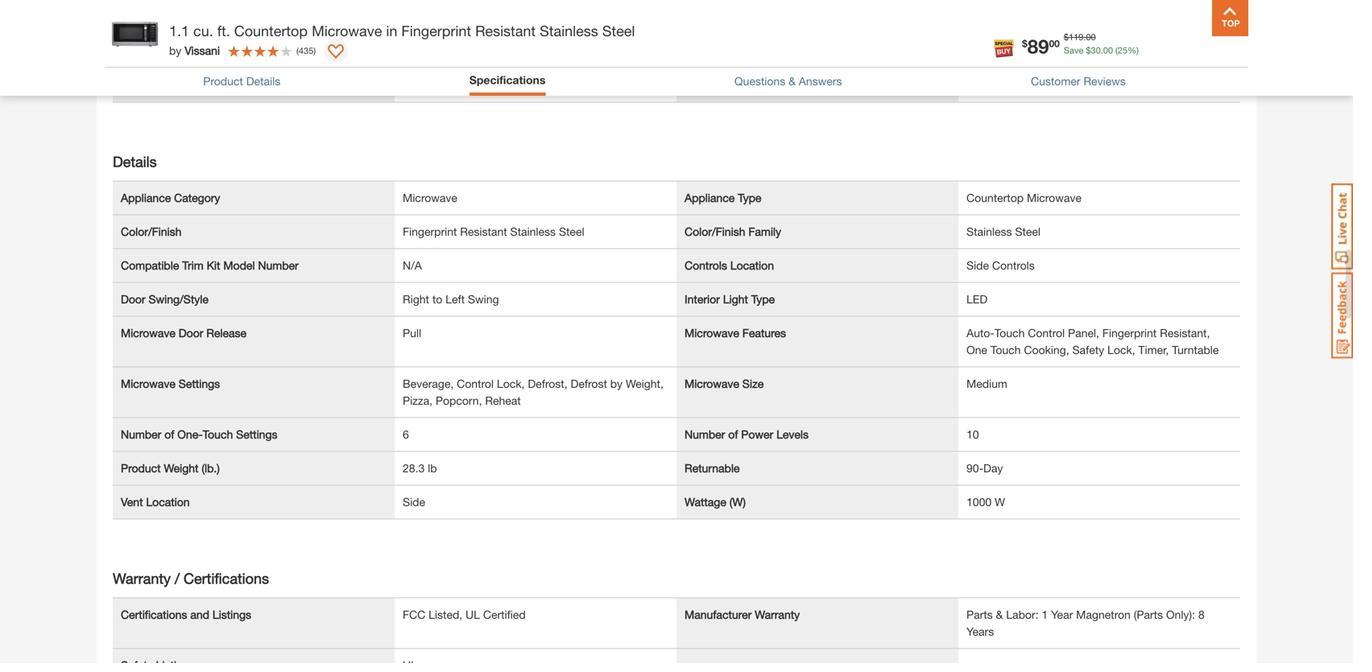 Task type: locate. For each thing, give the bounding box(es) containing it.
1 of from the left
[[165, 428, 174, 442]]

beverage, control lock, defrost, defrost by weight, pizza, popcorn, reheat
[[403, 378, 664, 408]]

0 vertical spatial location
[[731, 259, 774, 273]]

top button
[[1213, 0, 1249, 36]]

resistant up specifications
[[475, 22, 536, 39]]

1 horizontal spatial $
[[1064, 32, 1069, 42]]

color/finish up "compatible"
[[121, 225, 182, 239]]

location down product weight (lb.)
[[146, 496, 190, 509]]

microwave down the interior light type
[[685, 327, 740, 340]]

0 vertical spatial warranty
[[113, 571, 171, 588]]

control up popcorn,
[[457, 378, 494, 391]]

trim
[[182, 259, 204, 273]]

2 color/finish from the left
[[685, 225, 746, 239]]

lock, up reheat
[[497, 378, 525, 391]]

steel
[[603, 22, 635, 39], [559, 225, 585, 239], [1016, 225, 1041, 239]]

countertop up 435
[[234, 22, 308, 39]]

0 horizontal spatial of
[[165, 428, 174, 442]]

location for vent location
[[146, 496, 190, 509]]

0 horizontal spatial warranty
[[113, 571, 171, 588]]

power
[[742, 428, 774, 442]]

0 vertical spatial in
[[386, 22, 398, 39]]

microwave down microwave door release
[[121, 378, 176, 391]]

door left the release
[[179, 327, 203, 340]]

1 horizontal spatial control
[[1028, 327, 1065, 340]]

category
[[174, 192, 220, 205]]

0 horizontal spatial control
[[457, 378, 494, 391]]

reheat
[[485, 395, 521, 408]]

$ inside '$ 89 00'
[[1023, 38, 1028, 49]]

0 horizontal spatial 00
[[1050, 38, 1060, 49]]

%)
[[1128, 45, 1139, 56]]

controls up the interior light type
[[685, 259, 728, 273]]

1 vertical spatial &
[[996, 609, 1004, 622]]

$ up save
[[1064, 32, 1069, 42]]

1 vertical spatial by
[[611, 378, 623, 391]]

door down "compatible"
[[121, 293, 146, 306]]

0 horizontal spatial countertop
[[234, 22, 308, 39]]

control up cooking,
[[1028, 327, 1065, 340]]

microwave down door swing/style at the left top of the page
[[121, 327, 176, 340]]

by
[[169, 44, 182, 57], [611, 378, 623, 391]]

1 horizontal spatial countertop
[[967, 192, 1024, 205]]

1 vertical spatial .
[[1101, 45, 1104, 56]]

location down family
[[731, 259, 774, 273]]

1 vertical spatial resistant
[[460, 225, 507, 239]]

microwave for microwave features
[[685, 327, 740, 340]]

1 horizontal spatial of
[[729, 428, 738, 442]]

1 vertical spatial product
[[203, 74, 243, 88]]

product weight (lb.)
[[121, 462, 220, 476]]

1 horizontal spatial (
[[1116, 45, 1118, 56]]

settings right one-
[[236, 428, 278, 442]]

1 horizontal spatial lock,
[[1108, 344, 1136, 357]]

touch
[[995, 327, 1025, 340], [991, 344, 1021, 357], [203, 428, 233, 442]]

answers
[[799, 74, 842, 88]]

by down '1.1'
[[169, 44, 182, 57]]

1 vertical spatial in
[[992, 45, 1001, 58]]

weight
[[164, 462, 199, 476]]

0 horizontal spatial by
[[169, 44, 182, 57]]

$
[[1064, 32, 1069, 42], [1023, 38, 1028, 49], [1086, 45, 1091, 56]]

number up product weight (lb.)
[[121, 428, 161, 442]]

0 horizontal spatial number
[[121, 428, 161, 442]]

microwave up n/a
[[403, 192, 458, 205]]

popcorn,
[[436, 395, 482, 408]]

0 vertical spatial details
[[246, 74, 281, 88]]

0 vertical spatial (in.)
[[192, 11, 210, 24]]

n/a
[[403, 259, 422, 273]]

color/finish
[[121, 225, 182, 239], [685, 225, 746, 239]]

2 controls from the left
[[993, 259, 1035, 273]]

type right light
[[752, 293, 775, 306]]

(in.)
[[192, 11, 210, 24], [200, 45, 218, 58], [203, 79, 221, 92]]

right
[[403, 293, 429, 306]]

vent
[[121, 496, 143, 509]]

color/finish down appliance type
[[685, 225, 746, 239]]

& right parts
[[996, 609, 1004, 622]]

turntable down product height (in.)
[[121, 79, 168, 92]]

0 horizontal spatial side
[[403, 496, 425, 509]]

1 vertical spatial touch
[[991, 344, 1021, 357]]

certifications down /
[[121, 609, 187, 622]]

microwave left size
[[685, 378, 740, 391]]

specifications button
[[470, 72, 546, 92], [470, 72, 546, 89]]

$ for 89
[[1023, 38, 1028, 49]]

& for parts
[[996, 609, 1004, 622]]

1 horizontal spatial side
[[967, 259, 990, 273]]

width down height
[[171, 79, 200, 92]]

1 vertical spatial door
[[179, 327, 203, 340]]

warranty
[[113, 571, 171, 588], [755, 609, 800, 622]]

1 horizontal spatial location
[[731, 259, 774, 273]]

manufacturer
[[685, 609, 752, 622]]

1 ( from the left
[[1116, 45, 1118, 56]]

2 of from the left
[[729, 428, 738, 442]]

0 horizontal spatial location
[[146, 496, 190, 509]]

1 horizontal spatial controls
[[993, 259, 1035, 273]]

interior for interior light type
[[685, 293, 720, 306]]

0 vertical spatial touch
[[995, 327, 1025, 340]]

0 horizontal spatial &
[[789, 74, 796, 88]]

location for controls location
[[731, 259, 774, 273]]

0 vertical spatial by
[[169, 44, 182, 57]]

control
[[1028, 327, 1065, 340], [457, 378, 494, 391]]

1 horizontal spatial steel
[[603, 22, 635, 39]]

product down vissani
[[203, 74, 243, 88]]

microwave for microwave
[[403, 192, 458, 205]]

controls down stainless steel
[[993, 259, 1035, 273]]

warranty right manufacturer
[[755, 609, 800, 622]]

interior
[[121, 11, 156, 24], [685, 293, 720, 306]]

1 vertical spatial details
[[113, 153, 157, 171]]

specifications
[[470, 73, 546, 87]]

to
[[433, 293, 443, 306]]

number up returnable
[[685, 428, 725, 442]]

touch up (lb.)
[[203, 428, 233, 442]]

1 vertical spatial fingerprint
[[403, 225, 457, 239]]

1 horizontal spatial color/finish
[[685, 225, 746, 239]]

2 appliance from the left
[[685, 192, 735, 205]]

119
[[1069, 32, 1084, 42]]

1 vertical spatial countertop
[[967, 192, 1024, 205]]

product up vent
[[121, 462, 161, 476]]

swing
[[468, 293, 499, 306]]

certifications up listings
[[184, 571, 269, 588]]

00 up 30
[[1086, 32, 1096, 42]]

door swing/style
[[121, 293, 209, 306]]

levels
[[777, 428, 809, 442]]

vissani
[[185, 44, 220, 57]]

number of power levels
[[685, 428, 809, 442]]

of left power
[[729, 428, 738, 442]]

$ right save
[[1086, 45, 1091, 56]]

25
[[1118, 45, 1128, 56]]

1 vertical spatial width
[[171, 79, 200, 92]]

by right defrost
[[611, 378, 623, 391]]

(in.) down the cu.
[[200, 45, 218, 58]]

1 horizontal spatial door
[[179, 327, 203, 340]]

0 horizontal spatial door
[[121, 293, 146, 306]]

lock, inside beverage, control lock, defrost, defrost by weight, pizza, popcorn, reheat
[[497, 378, 525, 391]]

right to left swing
[[403, 293, 499, 306]]

0 horizontal spatial turntable
[[121, 79, 168, 92]]

0 horizontal spatial settings
[[179, 378, 220, 391]]

00 right 30
[[1104, 45, 1114, 56]]

1 vertical spatial control
[[457, 378, 494, 391]]

1 appliance from the left
[[121, 192, 171, 205]]

21.0
[[967, 45, 989, 58]]

0 vertical spatial countertop
[[234, 22, 308, 39]]

lock, left 'timer,'
[[1108, 344, 1136, 357]]

number right the 'model'
[[258, 259, 299, 273]]

side up led
[[967, 259, 990, 273]]

type up family
[[738, 192, 762, 205]]

turntable down resistant,
[[1173, 344, 1219, 357]]

touch right one
[[991, 344, 1021, 357]]

2 vertical spatial (in.)
[[203, 79, 221, 92]]

00 left save
[[1050, 38, 1060, 49]]

(in.) for interior width (in.)
[[192, 11, 210, 24]]

(in.) down vissani
[[203, 79, 221, 92]]

1 horizontal spatial .
[[1101, 45, 1104, 56]]

1 horizontal spatial turntable
[[1173, 344, 1219, 357]]

2 horizontal spatial number
[[685, 428, 725, 442]]

1 horizontal spatial &
[[996, 609, 1004, 622]]

details
[[246, 74, 281, 88], [113, 153, 157, 171]]

& left answers at the top right of page
[[789, 74, 796, 88]]

countertop up stainless steel
[[967, 192, 1024, 205]]

parts & labor: 1 year magnetron (parts only): 8 years
[[967, 609, 1205, 639]]

0 horizontal spatial details
[[113, 153, 157, 171]]

( left )
[[297, 45, 299, 56]]

appliance for appliance type
[[685, 192, 735, 205]]

1 vertical spatial side
[[403, 496, 425, 509]]

ft.
[[217, 22, 230, 39]]

live chat image
[[1332, 184, 1354, 270]]

0 vertical spatial resistant
[[475, 22, 536, 39]]

appliance
[[121, 192, 171, 205], [685, 192, 735, 205]]

auto-touch control panel, fingerprint resistant, one touch cooking, safety lock, timer, turntable
[[967, 327, 1219, 357]]

side down 28.3
[[403, 496, 425, 509]]

0 vertical spatial width
[[159, 11, 189, 24]]

one
[[967, 344, 988, 357]]

1 horizontal spatial warranty
[[755, 609, 800, 622]]

in
[[386, 22, 398, 39], [992, 45, 1001, 58]]

compatible trim kit model number
[[121, 259, 299, 273]]

1 vertical spatial turntable
[[1173, 344, 1219, 357]]

width for turntable
[[171, 79, 200, 92]]

listed,
[[429, 609, 463, 622]]

settings up number of one-touch settings
[[179, 378, 220, 391]]

release
[[207, 327, 247, 340]]

(
[[1116, 45, 1118, 56], [297, 45, 299, 56]]

type
[[738, 192, 762, 205], [752, 293, 775, 306]]

0 vertical spatial door
[[121, 293, 146, 306]]

1 vertical spatial location
[[146, 496, 190, 509]]

appliance left 'category'
[[121, 192, 171, 205]]

2 vertical spatial fingerprint
[[1103, 327, 1157, 340]]

0 vertical spatial .
[[1084, 32, 1086, 42]]

(in.) right '1.1'
[[192, 11, 210, 24]]

lock, inside auto-touch control panel, fingerprint resistant, one touch cooking, safety lock, timer, turntable
[[1108, 344, 1136, 357]]

1000 w
[[967, 496, 1006, 509]]

1 horizontal spatial interior
[[685, 293, 720, 306]]

save
[[1064, 45, 1084, 56]]

& inside parts & labor: 1 year magnetron (parts only): 8 years
[[996, 609, 1004, 622]]

1 vertical spatial (in.)
[[200, 45, 218, 58]]

side
[[967, 259, 990, 273], [403, 496, 425, 509]]

width left the cu.
[[159, 11, 189, 24]]

0 horizontal spatial lock,
[[497, 378, 525, 391]]

interior left light
[[685, 293, 720, 306]]

30
[[1091, 45, 1101, 56]]

1 vertical spatial lock,
[[497, 378, 525, 391]]

touch up cooking,
[[995, 327, 1025, 340]]

manufacturer warranty
[[685, 609, 800, 622]]

1 vertical spatial warranty
[[755, 609, 800, 622]]

of
[[165, 428, 174, 442], [729, 428, 738, 442]]

0 vertical spatial interior
[[121, 11, 156, 24]]

reviews
[[1084, 74, 1126, 88]]

questions & answers button
[[735, 73, 842, 90], [735, 73, 842, 90]]

0 horizontal spatial interior
[[121, 11, 156, 24]]

resistant up swing
[[460, 225, 507, 239]]

$ right 21.0 in
[[1023, 38, 1028, 49]]

0 horizontal spatial controls
[[685, 259, 728, 273]]

0 vertical spatial product
[[121, 45, 161, 58]]

0 vertical spatial &
[[789, 74, 796, 88]]

28.3
[[403, 462, 425, 476]]

(in.) for turntable width (in.)
[[203, 79, 221, 92]]

microwave
[[312, 22, 382, 39], [403, 192, 458, 205], [1027, 192, 1082, 205], [121, 327, 176, 340], [685, 327, 740, 340], [121, 378, 176, 391], [685, 378, 740, 391]]

interior left '1.1'
[[121, 11, 156, 24]]

lock,
[[1108, 344, 1136, 357], [497, 378, 525, 391]]

customer reviews button
[[1031, 73, 1126, 90], [1031, 73, 1126, 90]]

0 horizontal spatial appliance
[[121, 192, 171, 205]]

1 horizontal spatial by
[[611, 378, 623, 391]]

lb
[[428, 462, 437, 476]]

0 vertical spatial control
[[1028, 327, 1065, 340]]

product left height
[[121, 45, 161, 58]]

0 horizontal spatial color/finish
[[121, 225, 182, 239]]

0 vertical spatial certifications
[[184, 571, 269, 588]]

0 vertical spatial side
[[967, 259, 990, 273]]

product
[[121, 45, 161, 58], [203, 74, 243, 88], [121, 462, 161, 476]]

0 horizontal spatial (
[[297, 45, 299, 56]]

control inside beverage, control lock, defrost, defrost by weight, pizza, popcorn, reheat
[[457, 378, 494, 391]]

1 vertical spatial interior
[[685, 293, 720, 306]]

( left %) on the right of the page
[[1116, 45, 1118, 56]]

number
[[258, 259, 299, 273], [121, 428, 161, 442], [685, 428, 725, 442]]

of for power
[[729, 428, 738, 442]]

cu.
[[193, 22, 213, 39]]

of left one-
[[165, 428, 174, 442]]

2 vertical spatial product
[[121, 462, 161, 476]]

side for side controls
[[967, 259, 990, 273]]

year
[[1052, 609, 1074, 622]]

warranty left /
[[113, 571, 171, 588]]

0 vertical spatial type
[[738, 192, 762, 205]]

stainless
[[540, 22, 598, 39], [510, 225, 556, 239], [967, 225, 1012, 239]]

1 horizontal spatial settings
[[236, 428, 278, 442]]

0 vertical spatial lock,
[[1108, 344, 1136, 357]]

1 color/finish from the left
[[121, 225, 182, 239]]

fingerprint resistant stainless steel
[[403, 225, 585, 239]]

swing/style
[[149, 293, 209, 306]]

2 horizontal spatial 00
[[1104, 45, 1114, 56]]

returnable
[[685, 462, 740, 476]]

resistant
[[475, 22, 536, 39], [460, 225, 507, 239]]

appliance up color/finish family
[[685, 192, 735, 205]]

certifications
[[184, 571, 269, 588], [121, 609, 187, 622]]

vent location
[[121, 496, 190, 509]]

settings
[[179, 378, 220, 391], [236, 428, 278, 442]]



Task type: vqa. For each thing, say whether or not it's contained in the screenshot.
YET! to the left
no



Task type: describe. For each thing, give the bounding box(es) containing it.
0 vertical spatial turntable
[[121, 79, 168, 92]]

resistant,
[[1160, 327, 1211, 340]]

2 vertical spatial touch
[[203, 428, 233, 442]]

certifications and listings
[[121, 609, 251, 622]]

( 435 )
[[297, 45, 316, 56]]

$ 119 . 00 save $ 30 . 00 ( 25 %)
[[1064, 32, 1139, 56]]

color/finish for color/finish
[[121, 225, 182, 239]]

1
[[1042, 609, 1048, 622]]

panel,
[[1068, 327, 1100, 340]]

89
[[1028, 35, 1050, 58]]

number for number of power levels
[[685, 428, 725, 442]]

microwave up stainless steel
[[1027, 192, 1082, 205]]

product details
[[203, 74, 281, 88]]

pull
[[403, 327, 421, 340]]

interior width (in.)
[[121, 11, 210, 24]]

compatible
[[121, 259, 179, 273]]

00 inside '$ 89 00'
[[1050, 38, 1060, 49]]

/
[[175, 571, 180, 588]]

interior light type
[[685, 293, 775, 306]]

(lb.)
[[202, 462, 220, 476]]

width for interior
[[159, 11, 189, 24]]

only):
[[1167, 609, 1196, 622]]

parts
[[967, 609, 993, 622]]

appliance type
[[685, 192, 762, 205]]

features
[[743, 327, 786, 340]]

product height (in.)
[[121, 45, 218, 58]]

left
[[446, 293, 465, 306]]

21.0 in
[[967, 45, 1001, 58]]

labor:
[[1007, 609, 1039, 622]]

microwave door release
[[121, 327, 247, 340]]

timer,
[[1139, 344, 1169, 357]]

day
[[984, 462, 1004, 476]]

medium
[[967, 378, 1008, 391]]

light
[[723, 293, 748, 306]]

fingerprint inside auto-touch control panel, fingerprint resistant, one touch cooking, safety lock, timer, turntable
[[1103, 327, 1157, 340]]

by inside beverage, control lock, defrost, defrost by weight, pizza, popcorn, reheat
[[611, 378, 623, 391]]

product for product details
[[203, 74, 243, 88]]

microwave for microwave door release
[[121, 327, 176, 340]]

color/finish for color/finish family
[[685, 225, 746, 239]]

$ 89 00
[[1023, 35, 1060, 58]]

1000
[[967, 496, 992, 509]]

stainless steel
[[967, 225, 1041, 239]]

90-day
[[967, 462, 1004, 476]]

product for product height (in.)
[[121, 45, 161, 58]]

(parts
[[1134, 609, 1164, 622]]

2 horizontal spatial steel
[[1016, 225, 1041, 239]]

1 horizontal spatial details
[[246, 74, 281, 88]]

display image
[[328, 44, 344, 60]]

10
[[967, 428, 979, 442]]

control inside auto-touch control panel, fingerprint resistant, one touch cooking, safety lock, timer, turntable
[[1028, 327, 1065, 340]]

1 horizontal spatial in
[[992, 45, 1001, 58]]

microwave size
[[685, 378, 764, 391]]

microwave for microwave settings
[[121, 378, 176, 391]]

pizza,
[[403, 395, 433, 408]]

appliance category
[[121, 192, 220, 205]]

1 horizontal spatial number
[[258, 259, 299, 273]]

microwave up the display "image"
[[312, 22, 382, 39]]

1.1
[[169, 22, 189, 39]]

family
[[749, 225, 782, 239]]

435
[[299, 45, 314, 56]]

defrost,
[[528, 378, 568, 391]]

$ for 119
[[1064, 32, 1069, 42]]

turntable width (in.)
[[121, 79, 221, 92]]

customer reviews
[[1031, 74, 1126, 88]]

0 horizontal spatial .
[[1084, 32, 1086, 42]]

1 vertical spatial type
[[752, 293, 775, 306]]

fcc
[[403, 609, 426, 622]]

defrost
[[571, 378, 607, 391]]

certified
[[483, 609, 526, 622]]

microwave for microwave size
[[685, 378, 740, 391]]

8
[[1199, 609, 1205, 622]]

microwave features
[[685, 327, 786, 340]]

turntable inside auto-touch control panel, fingerprint resistant, one touch cooking, safety lock, timer, turntable
[[1173, 344, 1219, 357]]

by vissani
[[169, 44, 220, 57]]

auto-
[[967, 327, 995, 340]]

ul
[[466, 609, 480, 622]]

6
[[403, 428, 409, 442]]

cooking,
[[1024, 344, 1070, 357]]

color/finish family
[[685, 225, 782, 239]]

1 vertical spatial settings
[[236, 428, 278, 442]]

& for questions
[[789, 74, 796, 88]]

beverage,
[[403, 378, 454, 391]]

and
[[190, 609, 209, 622]]

1 controls from the left
[[685, 259, 728, 273]]

appliance for appliance category
[[121, 192, 171, 205]]

2 ( from the left
[[297, 45, 299, 56]]

safety
[[1073, 344, 1105, 357]]

1 horizontal spatial 00
[[1086, 32, 1096, 42]]

number for number of one-touch settings
[[121, 428, 161, 442]]

0 horizontal spatial in
[[386, 22, 398, 39]]

height
[[164, 45, 197, 58]]

wattage (w)
[[685, 496, 746, 509]]

0 vertical spatial fingerprint
[[402, 22, 471, 39]]

(in.) for product height (in.)
[[200, 45, 218, 58]]

number of one-touch settings
[[121, 428, 278, 442]]

side for side
[[403, 496, 425, 509]]

feedback link image
[[1332, 272, 1354, 359]]

0 vertical spatial settings
[[179, 378, 220, 391]]

2 horizontal spatial $
[[1086, 45, 1091, 56]]

1 vertical spatial certifications
[[121, 609, 187, 622]]

questions & answers
[[735, 74, 842, 88]]

listings
[[213, 609, 251, 622]]

of for one-
[[165, 428, 174, 442]]

)
[[314, 45, 316, 56]]

1.1 cu. ft. countertop microwave in fingerprint resistant stainless steel
[[169, 22, 635, 39]]

questions
[[735, 74, 786, 88]]

( inside $ 119 . 00 save $ 30 . 00 ( 25 %)
[[1116, 45, 1118, 56]]

side controls
[[967, 259, 1035, 273]]

(w)
[[730, 496, 746, 509]]

0 horizontal spatial steel
[[559, 225, 585, 239]]

product image image
[[109, 8, 161, 60]]

customer
[[1031, 74, 1081, 88]]

warranty / certifications
[[113, 571, 269, 588]]

led
[[967, 293, 988, 306]]

years
[[967, 626, 995, 639]]

size
[[743, 378, 764, 391]]

magnetron
[[1077, 609, 1131, 622]]

interior for interior width (in.)
[[121, 11, 156, 24]]

one-
[[177, 428, 203, 442]]

fcc listed, ul certified
[[403, 609, 526, 622]]

product for product weight (lb.)
[[121, 462, 161, 476]]



